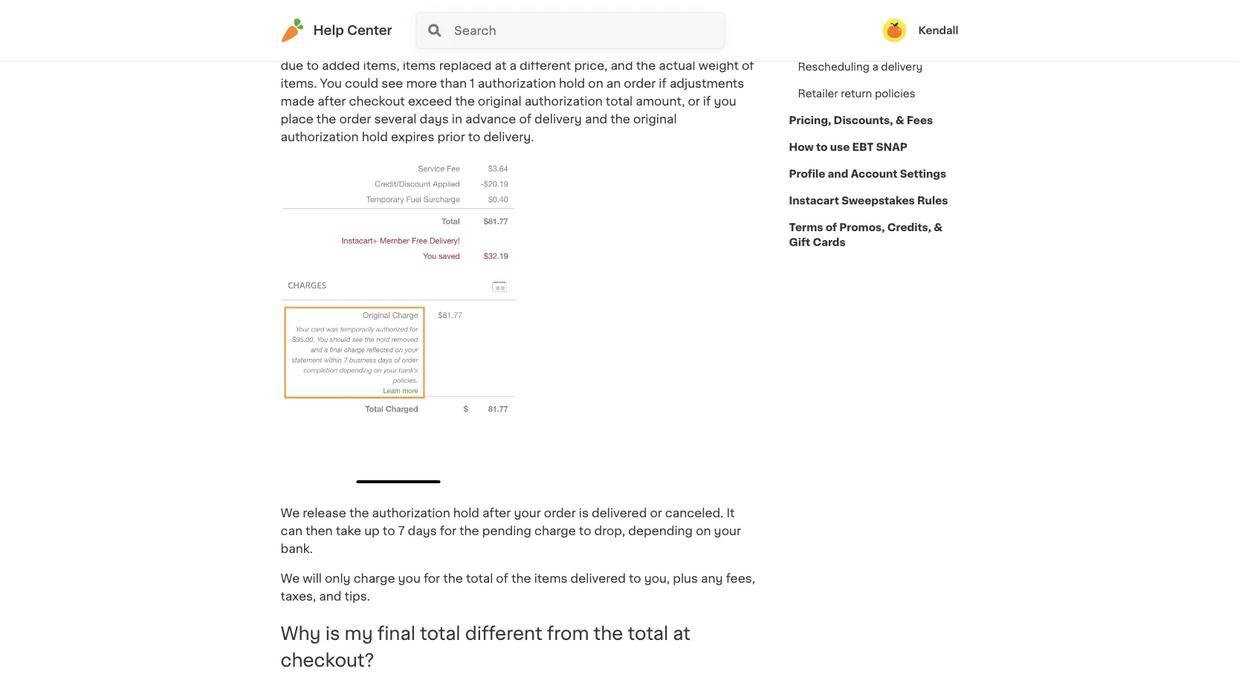 Task type: describe. For each thing, give the bounding box(es) containing it.
adjustments
[[670, 78, 745, 89]]

a down returns
[[873, 62, 879, 72]]

to down the 'increment.'
[[307, 60, 319, 72]]

rules
[[918, 196, 949, 206]]

and down an
[[585, 113, 608, 125]]

items inside this small difference accounts for potential changes in the final total due to added items, items replaced at a different price, and the actual weight of items. you could see more than 1 authorization hold on an order if adjustments made after checkout exceed the original authorization total amount, or if you place the order several days in advance of delivery and the original authorization hold expires prior to delivery.
[[403, 60, 436, 72]]

this small difference accounts for potential changes in the final total due to added items, items replaced at a different price, and the actual weight of items. you could see more than 1 authorization hold on an order if adjustments made after checkout exceed the original authorization total amount, or if you place the order several days in advance of delivery and the original authorization hold expires prior to delivery.
[[281, 42, 755, 143]]

rescheduling a delivery
[[798, 62, 923, 72]]

an
[[607, 78, 621, 89]]

actual
[[659, 60, 696, 72]]

a up help center link
[[339, 0, 346, 0]]

refunds and returns
[[798, 35, 904, 45]]

sweepstakes
[[842, 196, 915, 206]]

profile and account settings link
[[789, 161, 947, 187]]

receiving your delivery
[[798, 8, 921, 19]]

terms of promos, credits, & gift cards
[[789, 222, 943, 248]]

we place a temporary authorization hold for a slightly higher amount than your estimated order total.  authorization hold amounts vary but are typically calculated at about 115% of the order total and rounded to the nearest $5 increment.
[[281, 0, 748, 54]]

amount,
[[636, 95, 685, 107]]

a inside this small difference accounts for potential changes in the final total due to added items, items replaced at a different price, and the actual weight of items. you could see more than 1 authorization hold on an order if adjustments made after checkout exceed the original authorization total amount, or if you place the order several days in advance of delivery and the original authorization hold expires prior to delivery.
[[510, 60, 517, 72]]

tips
[[345, 591, 367, 603]]

order inside we release the authorization hold after your order is delivered or canceled. it can then take up to 7 days for the pending charge to drop,
[[544, 508, 576, 519]]

is inside we release the authorization hold after your order is delivered or canceled. it can then take up to 7 days for the pending charge to drop,
[[579, 508, 589, 519]]

cards
[[813, 237, 846, 248]]

any
[[701, 573, 723, 585]]

credits,
[[888, 222, 932, 233]]

nearest
[[650, 24, 696, 36]]

delivery for receiving your delivery
[[879, 8, 921, 19]]

items,
[[363, 60, 400, 72]]

but
[[611, 6, 631, 18]]

release
[[303, 508, 346, 519]]

fees
[[907, 115, 934, 126]]

authorization down made
[[281, 131, 359, 143]]

you,
[[645, 573, 670, 585]]

$5
[[699, 24, 714, 36]]

for inside we release the authorization hold after your order is delivered or canceled. it can then take up to 7 days for the pending charge to drop,
[[440, 525, 457, 537]]

1 vertical spatial delivered
[[571, 573, 626, 585]]

authholdwarning.png image
[[281, 158, 517, 488]]

up
[[365, 525, 380, 537]]

to left you,
[[629, 573, 642, 585]]

this
[[348, 42, 373, 54]]

canceled.
[[666, 508, 724, 519]]

see
[[382, 78, 403, 89]]

kendall
[[919, 25, 959, 36]]

take
[[336, 525, 362, 537]]

days inside we release the authorization hold after your order is delivered or canceled. it can then take up to 7 days for the pending charge to drop,
[[408, 525, 437, 537]]

profile and account settings
[[789, 169, 947, 179]]

depending on your bank.
[[281, 525, 741, 555]]

amounts
[[527, 6, 580, 18]]

typically
[[656, 6, 707, 18]]

you
[[320, 78, 342, 89]]

charge inside we release the authorization hold after your order is delivered or canceled. it can then take up to 7 days for the pending charge to drop,
[[535, 525, 576, 537]]

will
[[303, 573, 322, 585]]

weight
[[699, 60, 739, 72]]

your inside we release the authorization hold after your order is delivered or canceled. it can then take up to 7 days for the pending charge to drop,
[[514, 508, 541, 519]]

taxes,
[[281, 591, 316, 603]]

gift
[[789, 237, 811, 248]]

are
[[634, 6, 653, 18]]

rounded
[[559, 24, 609, 36]]

exceed
[[408, 95, 452, 107]]

kendall link
[[883, 19, 959, 42]]

1 vertical spatial charge
[[354, 573, 395, 585]]

checkout?
[[281, 652, 374, 670]]

instacart image
[[281, 19, 305, 42]]

of inside terms of promos, credits, & gift cards
[[826, 222, 837, 233]]

policies
[[875, 89, 916, 99]]

depending
[[629, 525, 693, 537]]

to inside we place a temporary authorization hold for a slightly higher amount than your estimated order total.  authorization hold amounts vary but are typically calculated at about 115% of the order total and rounded to the nearest $5 increment.
[[612, 24, 624, 36]]

115%
[[399, 24, 427, 36]]

than inside we place a temporary authorization hold for a slightly higher amount than your estimated order total.  authorization hold amounts vary but are typically calculated at about 115% of the order total and rounded to the nearest $5 increment.
[[691, 0, 717, 0]]

then
[[306, 525, 333, 537]]

& inside terms of promos, credits, & gift cards
[[934, 222, 943, 233]]

pricing,
[[789, 115, 832, 126]]

snap
[[877, 142, 908, 152]]

center
[[347, 24, 392, 37]]

at inside we place a temporary authorization hold for a slightly higher amount than your estimated order total.  authorization hold amounts vary but are typically calculated at about 115% of the order total and rounded to the nearest $5 increment.
[[346, 24, 358, 36]]

and inside we place a temporary authorization hold for a slightly higher amount than your estimated order total.  authorization hold amounts vary but are typically calculated at about 115% of the order total and rounded to the nearest $5 increment.
[[533, 24, 556, 36]]

1 vertical spatial in
[[452, 113, 463, 125]]

terms
[[789, 222, 824, 233]]

for inside this small difference accounts for potential changes in the final total due to added items, items replaced at a different price, and the actual weight of items. you could see more than 1 authorization hold on an order if adjustments made after checkout exceed the original authorization total amount, or if you place the order several days in advance of delivery and the original authorization hold expires prior to delivery.
[[534, 42, 550, 54]]

authorization down accounts
[[478, 78, 556, 89]]

your inside we place a temporary authorization hold for a slightly higher amount than your estimated order total.  authorization hold amounts vary but are typically calculated at about 115% of the order total and rounded to the nearest $5 increment.
[[720, 0, 748, 0]]

we release the authorization hold after your order is delivered or canceled. it can then take up to 7 days for the pending charge to drop,
[[281, 508, 735, 537]]

delivered inside we release the authorization hold after your order is delivered or canceled. it can then take up to 7 days for the pending charge to drop,
[[592, 508, 647, 519]]

after inside we release the authorization hold after your order is delivered or canceled. it can then take up to 7 days for the pending charge to drop,
[[483, 508, 511, 519]]

of down the depending on your bank.
[[496, 573, 509, 585]]

the inside why is my final total different from the total at checkout?
[[594, 625, 624, 643]]

expires
[[391, 131, 435, 143]]

we will only charge you for the total of the items delivered to you,
[[281, 573, 673, 585]]

due
[[281, 60, 304, 72]]

instacart
[[789, 196, 840, 206]]

authorization inside we place a temporary authorization hold for a slightly higher amount than your estimated order total.  authorization hold amounts vary but are typically calculated at about 115% of the order total and rounded to the nearest $5 increment.
[[414, 0, 493, 0]]

days inside this small difference accounts for potential changes in the final total due to added items, items replaced at a different price, and the actual weight of items. you could see more than 1 authorization hold on an order if adjustments made after checkout exceed the original authorization total amount, or if you place the order several days in advance of delivery and the original authorization hold expires prior to delivery.
[[420, 113, 449, 125]]

place inside we place a temporary authorization hold for a slightly higher amount than your estimated order total.  authorization hold amounts vary but are typically calculated at about 115% of the order total and rounded to the nearest $5 increment.
[[303, 0, 336, 0]]

receiving your delivery link
[[789, 0, 929, 27]]

more
[[406, 78, 437, 89]]

of right the weight on the top right
[[742, 60, 755, 72]]

order up help center
[[344, 6, 376, 18]]

total down an
[[606, 95, 633, 107]]

prior
[[438, 131, 465, 143]]

return
[[841, 89, 873, 99]]

total inside we place a temporary authorization hold for a slightly higher amount than your estimated order total.  authorization hold amounts vary but are typically calculated at about 115% of the order total and rounded to the nearest $5 increment.
[[503, 24, 530, 36]]

rescheduling a delivery link
[[789, 54, 932, 80]]

retailer
[[798, 89, 839, 99]]

estimated
[[281, 6, 341, 18]]

1 horizontal spatial items
[[534, 573, 568, 585]]

on inside this small difference accounts for potential changes in the final total due to added items, items replaced at a different price, and the actual weight of items. you could see more than 1 authorization hold on an order if adjustments made after checkout exceed the original authorization total amount, or if you place the order several days in advance of delivery and the original authorization hold expires prior to delivery.
[[589, 78, 604, 89]]

plus
[[673, 573, 698, 585]]

potential
[[553, 42, 606, 54]]

promos,
[[840, 222, 885, 233]]



Task type: locate. For each thing, give the bounding box(es) containing it.
1 vertical spatial you
[[398, 573, 421, 585]]

your inside the depending on your bank.
[[714, 525, 741, 537]]

1 vertical spatial place
[[281, 113, 314, 125]]

at down 'plus'
[[673, 625, 691, 643]]

1 vertical spatial final
[[378, 625, 416, 643]]

order down checkout
[[340, 113, 371, 125]]

1 vertical spatial items
[[534, 573, 568, 585]]

0 horizontal spatial in
[[452, 113, 463, 125]]

and down only
[[319, 591, 342, 603]]

only
[[325, 573, 351, 585]]

ebt
[[853, 142, 874, 152]]

1 vertical spatial original
[[634, 113, 677, 125]]

2 we from the top
[[281, 508, 300, 519]]

to down but
[[612, 24, 624, 36]]

charge up .
[[354, 573, 395, 585]]

is
[[579, 508, 589, 519], [326, 625, 340, 643]]

1 vertical spatial if
[[703, 95, 711, 107]]

instacart sweepstakes rules link
[[789, 187, 949, 214]]

final inside this small difference accounts for potential changes in the final total due to added items, items replaced at a different price, and the actual weight of items. you could see more than 1 authorization hold on an order if adjustments made after checkout exceed the original authorization total amount, or if you place the order several days in advance of delivery and the original authorization hold expires prior to delivery.
[[700, 42, 725, 54]]

authorization up "7"
[[372, 508, 450, 519]]

1 horizontal spatial &
[[934, 222, 943, 233]]

delivery inside this small difference accounts for potential changes in the final total due to added items, items replaced at a different price, and the actual weight of items. you could see more than 1 authorization hold on an order if adjustments made after checkout exceed the original authorization total amount, or if you place the order several days in advance of delivery and the original authorization hold expires prior to delivery.
[[535, 113, 582, 125]]

vary
[[583, 6, 608, 18]]

days down exceed
[[420, 113, 449, 125]]

3 we from the top
[[281, 573, 300, 585]]

receiving
[[798, 8, 850, 19]]

pending
[[483, 525, 532, 537]]

delivery.
[[484, 131, 534, 143]]

advance
[[466, 113, 516, 125]]

several
[[374, 113, 417, 125]]

0 horizontal spatial than
[[440, 78, 467, 89]]

delivered down drop,
[[571, 573, 626, 585]]

1 horizontal spatial you
[[714, 95, 737, 107]]

returns
[[867, 35, 904, 45]]

we up estimated
[[281, 0, 300, 0]]

different down plus any fees, taxes, and tips
[[465, 625, 543, 643]]

or inside we release the authorization hold after your order is delivered or canceled. it can then take up to 7 days for the pending charge to drop,
[[650, 508, 662, 519]]

1 vertical spatial delivery
[[882, 62, 923, 72]]

1
[[470, 78, 475, 89]]

total
[[503, 24, 530, 36], [728, 42, 755, 54], [606, 95, 633, 107], [466, 573, 493, 585], [420, 625, 461, 643], [628, 625, 669, 643]]

1 we from the top
[[281, 0, 300, 0]]

total down we will only charge you for the total of the items delivered to you,
[[420, 625, 461, 643]]

user avatar image
[[883, 19, 907, 42]]

delivery up policies on the top right
[[882, 62, 923, 72]]

0 vertical spatial you
[[714, 95, 737, 107]]

1 vertical spatial or
[[650, 508, 662, 519]]

0 horizontal spatial is
[[326, 625, 340, 643]]

your up refunds and returns link
[[853, 8, 876, 19]]

0 horizontal spatial items
[[403, 60, 436, 72]]

0 vertical spatial or
[[688, 95, 700, 107]]

1 vertical spatial on
[[696, 525, 711, 537]]

1 horizontal spatial at
[[495, 60, 507, 72]]

0 horizontal spatial after
[[318, 95, 346, 107]]

a down accounts
[[510, 60, 517, 72]]

your
[[720, 0, 748, 0], [853, 8, 876, 19], [514, 508, 541, 519], [714, 525, 741, 537]]

1 horizontal spatial charge
[[535, 525, 576, 537]]

on inside the depending on your bank.
[[696, 525, 711, 537]]

of
[[430, 24, 442, 36], [742, 60, 755, 72], [519, 113, 532, 125], [826, 222, 837, 233], [496, 573, 509, 585]]

1 vertical spatial at
[[495, 60, 507, 72]]

0 horizontal spatial final
[[378, 625, 416, 643]]

than inside this small difference accounts for potential changes in the final total due to added items, items replaced at a different price, and the actual weight of items. you could see more than 1 authorization hold on an order if adjustments made after checkout exceed the original authorization total amount, or if you place the order several days in advance of delivery and the original authorization hold expires prior to delivery.
[[440, 78, 467, 89]]

0 vertical spatial we
[[281, 0, 300, 0]]

1 horizontal spatial in
[[664, 42, 674, 54]]

if down adjustments
[[703, 95, 711, 107]]

higher
[[601, 0, 639, 0]]

if up amount,
[[659, 78, 667, 89]]

delivery for rescheduling a delivery
[[882, 62, 923, 72]]

0 horizontal spatial at
[[346, 24, 358, 36]]

1 vertical spatial days
[[408, 525, 437, 537]]

total up accounts
[[503, 24, 530, 36]]

a up amounts
[[544, 0, 551, 0]]

1 horizontal spatial or
[[688, 95, 700, 107]]

to left 'use'
[[817, 142, 828, 152]]

hold
[[496, 0, 522, 0], [498, 6, 524, 18], [559, 78, 585, 89], [362, 131, 388, 143], [454, 508, 480, 519]]

1 vertical spatial is
[[326, 625, 340, 643]]

you inside this small difference accounts for potential changes in the final total due to added items, items replaced at a different price, and the actual weight of items. you could see more than 1 authorization hold on an order if adjustments made after checkout exceed the original authorization total amount, or if you place the order several days in advance of delivery and the original authorization hold expires prior to delivery.
[[714, 95, 737, 107]]

added
[[322, 60, 360, 72]]

delivery
[[879, 8, 921, 19], [882, 62, 923, 72], [535, 113, 582, 125]]

you down "7"
[[398, 573, 421, 585]]

in up prior
[[452, 113, 463, 125]]

we up taxes,
[[281, 573, 300, 585]]

final inside why is my final total different from the total at checkout?
[[378, 625, 416, 643]]

0 vertical spatial days
[[420, 113, 449, 125]]

than left the 1
[[440, 78, 467, 89]]

from
[[547, 625, 589, 643]]

place up estimated
[[303, 0, 336, 0]]

0 vertical spatial on
[[589, 78, 604, 89]]

drop,
[[595, 525, 626, 537]]

difference
[[410, 42, 472, 54]]

0 vertical spatial items
[[403, 60, 436, 72]]

0 vertical spatial place
[[303, 0, 336, 0]]

order up the depending on your bank.
[[544, 508, 576, 519]]

after
[[318, 95, 346, 107], [483, 508, 511, 519]]

than
[[691, 0, 717, 0], [440, 78, 467, 89]]

0 vertical spatial than
[[691, 0, 717, 0]]

0 vertical spatial in
[[664, 42, 674, 54]]

instacart sweepstakes rules
[[789, 196, 949, 206]]

items down the depending on your bank.
[[534, 573, 568, 585]]

delivered
[[592, 508, 647, 519], [571, 573, 626, 585]]

authorization
[[415, 6, 495, 18]]

delivered up drop,
[[592, 508, 647, 519]]

order right an
[[624, 78, 656, 89]]

increment.
[[281, 42, 345, 54]]

in down nearest
[[664, 42, 674, 54]]

refunds and returns link
[[789, 27, 913, 54]]

or down adjustments
[[688, 95, 700, 107]]

or up depending
[[650, 508, 662, 519]]

to
[[612, 24, 624, 36], [307, 60, 319, 72], [468, 131, 481, 143], [817, 142, 828, 152], [383, 525, 395, 537], [579, 525, 592, 537], [629, 573, 642, 585]]

after up pending
[[483, 508, 511, 519]]

total up the weight on the top right
[[728, 42, 755, 54]]

original
[[478, 95, 522, 107], [634, 113, 677, 125]]

refunds
[[798, 35, 842, 45]]

1 horizontal spatial is
[[579, 508, 589, 519]]

terms of promos, credits, & gift cards link
[[789, 214, 959, 256]]

can
[[281, 525, 303, 537]]

pricing, discounts, & fees
[[789, 115, 934, 126]]

we up can on the left
[[281, 508, 300, 519]]

place inside this small difference accounts for potential changes in the final total due to added items, items replaced at a different price, and the actual weight of items. you could see more than 1 authorization hold on an order if adjustments made after checkout exceed the original authorization total amount, or if you place the order several days in advance of delivery and the original authorization hold expires prior to delivery.
[[281, 113, 314, 125]]

1 vertical spatial &
[[934, 222, 943, 233]]

calculated
[[281, 24, 343, 36]]

fees,
[[726, 573, 756, 585]]

1 horizontal spatial than
[[691, 0, 717, 0]]

help center
[[313, 24, 392, 37]]

and down receiving your delivery
[[845, 35, 865, 45]]

items up more
[[403, 60, 436, 72]]

why is my final total different from the total at checkout?
[[281, 625, 691, 670]]

of inside we place a temporary authorization hold for a slightly higher amount than your estimated order total.  authorization hold amounts vary but are typically calculated at about 115% of the order total and rounded to the nearest $5 increment.
[[430, 24, 442, 36]]

retailer return policies link
[[789, 80, 925, 107]]

0 vertical spatial original
[[478, 95, 522, 107]]

0 horizontal spatial &
[[896, 115, 905, 126]]

pricing, discounts, & fees link
[[789, 107, 934, 134]]

discounts,
[[834, 115, 894, 126]]

and up an
[[611, 60, 633, 72]]

0 vertical spatial delivery
[[879, 8, 921, 19]]

1 horizontal spatial on
[[696, 525, 711, 537]]

of up delivery.
[[519, 113, 532, 125]]

0 vertical spatial different
[[520, 60, 571, 72]]

& down rules
[[934, 222, 943, 233]]

than up typically
[[691, 0, 717, 0]]

price,
[[574, 60, 608, 72]]

replaced
[[439, 60, 492, 72]]

your down it
[[714, 525, 741, 537]]

place down made
[[281, 113, 314, 125]]

7
[[398, 525, 405, 537]]

0 vertical spatial delivered
[[592, 508, 647, 519]]

authorization up authorization
[[414, 0, 493, 0]]

we for we will only charge you for the total of the items delivered to you,
[[281, 573, 300, 585]]

1 horizontal spatial if
[[703, 95, 711, 107]]

different inside why is my final total different from the total at checkout?
[[465, 625, 543, 643]]

delivery down price,
[[535, 113, 582, 125]]

original down amount,
[[634, 113, 677, 125]]

at down accounts
[[495, 60, 507, 72]]

to left "7"
[[383, 525, 395, 537]]

in
[[664, 42, 674, 54], [452, 113, 463, 125]]

2 vertical spatial at
[[673, 625, 691, 643]]

different inside this small difference accounts for potential changes in the final total due to added items, items replaced at a different price, and the actual weight of items. you could see more than 1 authorization hold on an order if adjustments made after checkout exceed the original authorization total amount, or if you place the order several days in advance of delivery and the original authorization hold expires prior to delivery.
[[520, 60, 571, 72]]

Search search field
[[453, 13, 725, 48]]

1 horizontal spatial original
[[634, 113, 677, 125]]

0 vertical spatial if
[[659, 78, 667, 89]]

we
[[281, 0, 300, 0], [281, 508, 300, 519], [281, 573, 300, 585]]

the
[[446, 24, 465, 36], [628, 24, 647, 36], [677, 42, 697, 54], [636, 60, 656, 72], [455, 95, 475, 107], [317, 113, 336, 125], [611, 113, 631, 125], [349, 508, 369, 519], [460, 525, 479, 537], [443, 573, 463, 585], [512, 573, 531, 585], [594, 625, 624, 643]]

0 vertical spatial is
[[579, 508, 589, 519]]

of up the difference
[[430, 24, 442, 36]]

use
[[830, 142, 850, 152]]

0 vertical spatial charge
[[535, 525, 576, 537]]

on
[[589, 78, 604, 89], [696, 525, 711, 537]]

0 horizontal spatial on
[[589, 78, 604, 89]]

&
[[896, 115, 905, 126], [934, 222, 943, 233]]

0 horizontal spatial you
[[398, 573, 421, 585]]

for inside we place a temporary authorization hold for a slightly higher amount than your estimated order total.  authorization hold amounts vary but are typically calculated at about 115% of the order total and rounded to the nearest $5 increment.
[[525, 0, 541, 0]]

charge right pending
[[535, 525, 576, 537]]

1 vertical spatial different
[[465, 625, 543, 643]]

1 vertical spatial we
[[281, 508, 300, 519]]

amount
[[642, 0, 688, 0]]

total down the depending on your bank.
[[466, 573, 493, 585]]

bank.
[[281, 543, 313, 555]]

& left fees
[[896, 115, 905, 126]]

on left an
[[589, 78, 604, 89]]

to right prior
[[468, 131, 481, 143]]

at up this
[[346, 24, 358, 36]]

and down 'use'
[[828, 169, 849, 179]]

retailer return policies
[[798, 89, 916, 99]]

you
[[714, 95, 737, 107], [398, 573, 421, 585]]

small
[[376, 42, 407, 54]]

or
[[688, 95, 700, 107], [650, 508, 662, 519]]

you down adjustments
[[714, 95, 737, 107]]

final up the weight on the top right
[[700, 42, 725, 54]]

items.
[[281, 78, 317, 89]]

delivery up returns
[[879, 8, 921, 19]]

we for we release the authorization hold after your order is delivered or canceled. it can then take up to 7 days for the pending charge to drop,
[[281, 508, 300, 519]]

settings
[[900, 169, 947, 179]]

your up pending
[[514, 508, 541, 519]]

1 horizontal spatial after
[[483, 508, 511, 519]]

your up the weight on the top right
[[720, 0, 748, 0]]

0 horizontal spatial if
[[659, 78, 667, 89]]

and down amounts
[[533, 24, 556, 36]]

authorization down price,
[[525, 95, 603, 107]]

changes
[[609, 42, 661, 54]]

how to use ebt snap
[[789, 142, 908, 152]]

0 vertical spatial &
[[896, 115, 905, 126]]

we inside we place a temporary authorization hold for a slightly higher amount than your estimated order total.  authorization hold amounts vary but are typically calculated at about 115% of the order total and rounded to the nearest $5 increment.
[[281, 0, 300, 0]]

of up 'cards'
[[826, 222, 837, 233]]

2 vertical spatial we
[[281, 573, 300, 585]]

to left drop,
[[579, 525, 592, 537]]

0 horizontal spatial or
[[650, 508, 662, 519]]

2 vertical spatial delivery
[[535, 113, 582, 125]]

on down 'canceled.' at right bottom
[[696, 525, 711, 537]]

rescheduling
[[798, 62, 870, 72]]

at inside why is my final total different from the total at checkout?
[[673, 625, 691, 643]]

it
[[727, 508, 735, 519]]

total down you,
[[628, 625, 669, 643]]

original up advance
[[478, 95, 522, 107]]

final
[[700, 42, 725, 54], [378, 625, 416, 643]]

.
[[367, 591, 370, 603]]

how to use ebt snap link
[[789, 134, 908, 161]]

and
[[533, 24, 556, 36], [845, 35, 865, 45], [611, 60, 633, 72], [585, 113, 608, 125], [828, 169, 849, 179], [319, 591, 342, 603]]

0 vertical spatial after
[[318, 95, 346, 107]]

authorization inside we release the authorization hold after your order is delivered or canceled. it can then take up to 7 days for the pending charge to drop,
[[372, 508, 450, 519]]

0 vertical spatial final
[[700, 42, 725, 54]]

different down potential
[[520, 60, 571, 72]]

could
[[345, 78, 379, 89]]

account
[[851, 169, 898, 179]]

days right "7"
[[408, 525, 437, 537]]

1 vertical spatial than
[[440, 78, 467, 89]]

at inside this small difference accounts for potential changes in the final total due to added items, items replaced at a different price, and the actual weight of items. you could see more than 1 authorization hold on an order if adjustments made after checkout exceed the original authorization total amount, or if you place the order several days in advance of delivery and the original authorization hold expires prior to delivery.
[[495, 60, 507, 72]]

final right 'my'
[[378, 625, 416, 643]]

or inside this small difference accounts for potential changes in the final total due to added items, items replaced at a different price, and the actual weight of items. you could see more than 1 authorization hold on an order if adjustments made after checkout exceed the original authorization total amount, or if you place the order several days in advance of delivery and the original authorization hold expires prior to delivery.
[[688, 95, 700, 107]]

after inside this small difference accounts for potential changes in the final total due to added items, items replaced at a different price, and the actual weight of items. you could see more than 1 authorization hold on an order if adjustments made after checkout exceed the original authorization total amount, or if you place the order several days in advance of delivery and the original authorization hold expires prior to delivery.
[[318, 95, 346, 107]]

1 vertical spatial after
[[483, 508, 511, 519]]

and inside "link"
[[828, 169, 849, 179]]

1 horizontal spatial final
[[700, 42, 725, 54]]

2 horizontal spatial at
[[673, 625, 691, 643]]

and inside plus any fees, taxes, and tips
[[319, 591, 342, 603]]

we for we place a temporary authorization hold for a slightly higher amount than your estimated order total.  authorization hold amounts vary but are typically calculated at about 115% of the order total and rounded to the nearest $5 increment.
[[281, 0, 300, 0]]

we inside we release the authorization hold after your order is delivered or canceled. it can then take up to 7 days for the pending charge to drop,
[[281, 508, 300, 519]]

order up accounts
[[468, 24, 500, 36]]

0 horizontal spatial charge
[[354, 573, 395, 585]]

is inside why is my final total different from the total at checkout?
[[326, 625, 340, 643]]

at
[[346, 24, 358, 36], [495, 60, 507, 72], [673, 625, 691, 643]]

hold inside we release the authorization hold after your order is delivered or canceled. it can then take up to 7 days for the pending charge to drop,
[[454, 508, 480, 519]]

how
[[789, 142, 814, 152]]

0 horizontal spatial original
[[478, 95, 522, 107]]

if
[[659, 78, 667, 89], [703, 95, 711, 107]]

charge
[[535, 525, 576, 537], [354, 573, 395, 585]]

slightly
[[555, 0, 598, 0]]

after down you
[[318, 95, 346, 107]]

0 vertical spatial at
[[346, 24, 358, 36]]



Task type: vqa. For each thing, say whether or not it's contained in the screenshot.
charge
yes



